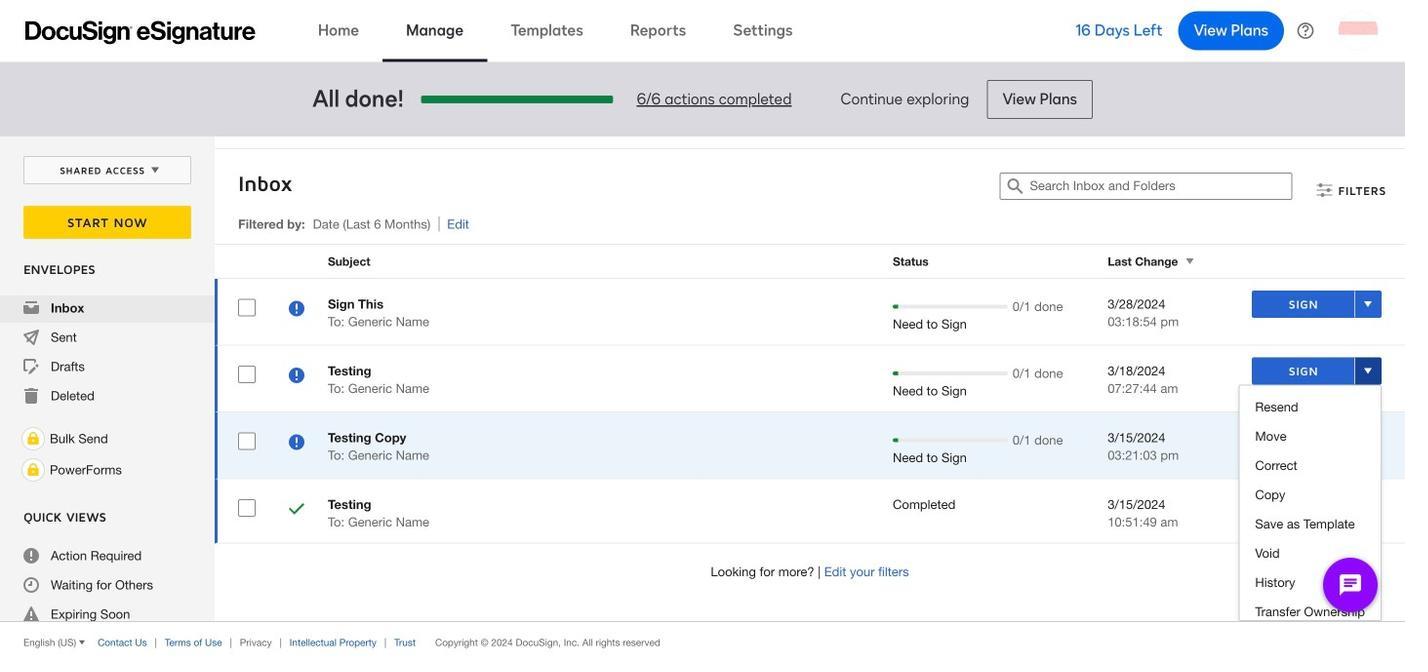Task type: locate. For each thing, give the bounding box(es) containing it.
more info region
[[0, 622, 1406, 664]]

completed image
[[289, 502, 305, 520]]

need to sign image up need to sign icon at left bottom
[[289, 301, 305, 320]]

need to sign image down need to sign icon at left bottom
[[289, 435, 305, 453]]

1 need to sign image from the top
[[289, 301, 305, 320]]

need to sign image
[[289, 301, 305, 320], [289, 435, 305, 453]]

action required image
[[23, 549, 39, 564]]

1 vertical spatial lock image
[[21, 459, 45, 482]]

menu
[[1240, 393, 1381, 664]]

2 need to sign image from the top
[[289, 435, 305, 453]]

0 vertical spatial lock image
[[21, 428, 45, 451]]

lock image
[[21, 428, 45, 451], [21, 459, 45, 482]]

sent image
[[23, 330, 39, 346]]

1 vertical spatial need to sign image
[[289, 435, 305, 453]]

draft image
[[23, 359, 39, 375]]

0 vertical spatial need to sign image
[[289, 301, 305, 320]]

your uploaded profile image image
[[1339, 11, 1378, 50]]



Task type: vqa. For each thing, say whether or not it's contained in the screenshot.
alert ICON to the top
no



Task type: describe. For each thing, give the bounding box(es) containing it.
1 lock image from the top
[[21, 428, 45, 451]]

docusign esignature image
[[25, 21, 256, 44]]

trash image
[[23, 389, 39, 404]]

inbox image
[[23, 301, 39, 316]]

Search Inbox and Folders text field
[[1030, 174, 1292, 199]]

need to sign image
[[289, 368, 305, 387]]

secondary navigation region
[[0, 137, 1406, 664]]

clock image
[[23, 578, 39, 593]]

alert image
[[23, 607, 39, 623]]

2 lock image from the top
[[21, 459, 45, 482]]



